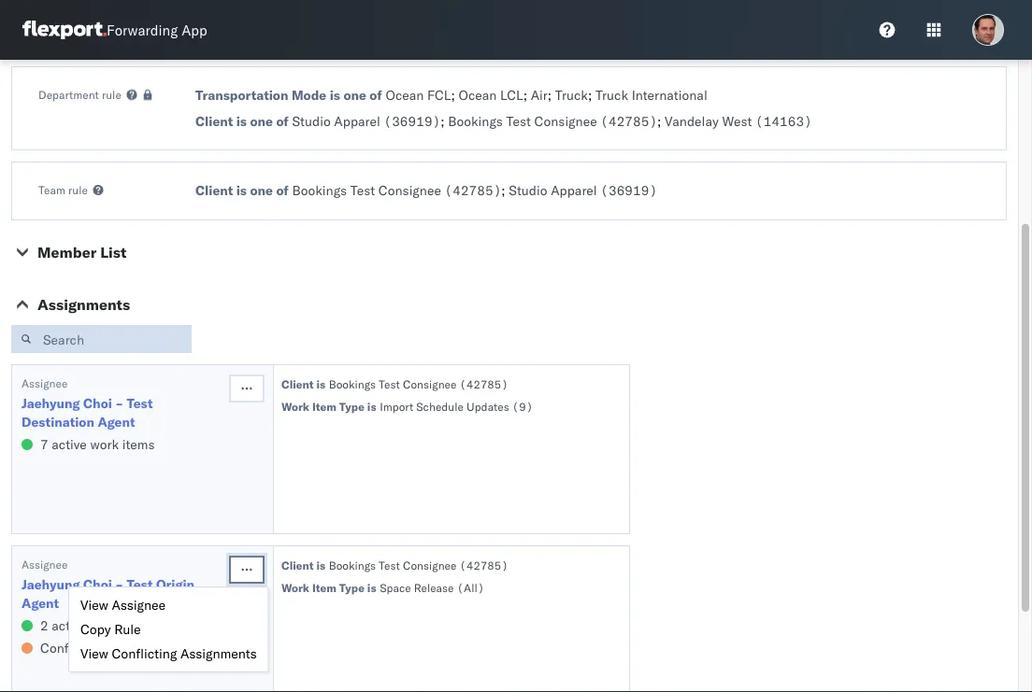 Task type: locate. For each thing, give the bounding box(es) containing it.
type for jaehyung choi - test origin agent
[[339, 581, 365, 595]]

0 vertical spatial studio
[[292, 113, 331, 129]]

0 vertical spatial active
[[52, 437, 87, 453]]

2 truck from the left
[[595, 87, 628, 103]]

(all)
[[457, 581, 484, 595]]

1 work from the top
[[90, 437, 119, 453]]

client
[[195, 113, 233, 129], [195, 182, 233, 199], [281, 377, 314, 391], [281, 559, 314, 573]]

0 horizontal spatial (36919)
[[384, 113, 441, 129]]

assignee
[[22, 376, 68, 390], [22, 558, 68, 572], [112, 597, 166, 614]]

(36919)
[[384, 113, 441, 129], [601, 182, 657, 199]]

item for jaehyung choi - test origin agent
[[312, 581, 336, 595]]

1 horizontal spatial truck
[[595, 87, 628, 103]]

rule right department
[[102, 87, 121, 101]]

active right 2
[[52, 618, 87, 634]]

2 - from the top
[[115, 577, 123, 593]]

2
[[40, 618, 48, 634]]

jaehyung up 2
[[22, 577, 80, 593]]

agent up 2
[[22, 596, 59, 612]]

type
[[339, 400, 365, 414], [339, 581, 365, 595]]

agent for jaehyung choi - test destination agent
[[98, 414, 135, 431]]

jaehyung up destination
[[22, 395, 80, 412]]

agent inside the assignee jaehyung choi - test origin agent
[[22, 596, 59, 612]]

work up conflicting assignments
[[90, 618, 119, 634]]

2 client is bookings test consignee (42785) from the top
[[281, 559, 508, 573]]

1 vertical spatial jaehyung
[[22, 577, 80, 593]]

1 horizontal spatial ocean
[[459, 87, 497, 103]]

rule
[[102, 87, 121, 101], [68, 183, 88, 197]]

agent inside the "assignee jaehyung choi - test destination agent"
[[98, 414, 135, 431]]

apparel down transportation mode is one of
[[334, 113, 380, 129]]

0 vertical spatial client is one of
[[195, 113, 289, 129]]

studio apparel (36919) ; bookings test consignee (42785) ; vandelay west (14163)
[[292, 113, 812, 129]]

space release (all)
[[380, 581, 484, 595]]

- for origin
[[115, 577, 123, 593]]

ocean left lcl
[[459, 87, 497, 103]]

0 horizontal spatial rule
[[68, 183, 88, 197]]

choi inside the "assignee jaehyung choi - test destination agent"
[[83, 395, 112, 412]]

1 vertical spatial apparel
[[551, 182, 597, 199]]

agent
[[98, 414, 135, 431], [22, 596, 59, 612]]

0 vertical spatial items
[[122, 437, 155, 453]]

assignee inside view assignee copy rule view conflicting assignments
[[112, 597, 166, 614]]

updates
[[467, 400, 509, 414]]

0 vertical spatial work
[[90, 437, 119, 453]]

1 item from the top
[[312, 400, 336, 414]]

truck left international
[[595, 87, 628, 103]]

apparel
[[334, 113, 380, 129], [551, 182, 597, 199]]

space
[[380, 581, 411, 595]]

1 choi from the top
[[83, 395, 112, 412]]

work item type is for jaehyung choi - test origin agent
[[281, 581, 376, 595]]

2 work item type is from the top
[[281, 581, 376, 595]]

1 vertical spatial work item type is
[[281, 581, 376, 595]]

0 vertical spatial assignee
[[22, 376, 68, 390]]

1 vertical spatial work
[[281, 581, 309, 595]]

1 vertical spatial work
[[90, 618, 119, 634]]

0 vertical spatial work
[[281, 400, 309, 414]]

2 choi from the top
[[83, 577, 112, 593]]

truck right air
[[555, 87, 588, 103]]

2 vertical spatial of
[[276, 182, 289, 199]]

work item type is for jaehyung choi - test destination agent
[[281, 400, 376, 414]]

member list
[[37, 243, 127, 262]]

ocean
[[386, 87, 424, 103], [459, 87, 497, 103]]

7
[[40, 437, 48, 453]]

items for 7 active work items
[[122, 437, 155, 453]]

jaehyung choi - test origin agent link
[[22, 576, 227, 613]]

2 item from the top
[[312, 581, 336, 595]]

0 vertical spatial agent
[[98, 414, 135, 431]]

studio
[[292, 113, 331, 129], [509, 182, 547, 199]]

fcl
[[427, 87, 451, 103]]

jaehyung inside the "assignee jaehyung choi - test destination agent"
[[22, 395, 80, 412]]

choi inside the assignee jaehyung choi - test origin agent
[[83, 577, 112, 593]]

1 vertical spatial studio
[[509, 182, 547, 199]]

flexport. image
[[22, 21, 107, 39]]

1 items from the top
[[122, 437, 155, 453]]

1 vertical spatial client is bookings test consignee (42785)
[[281, 559, 508, 573]]

1 work from the top
[[281, 400, 309, 414]]

choi
[[83, 395, 112, 412], [83, 577, 112, 593]]

0 horizontal spatial ocean
[[386, 87, 424, 103]]

1 vertical spatial choi
[[83, 577, 112, 593]]

choi for destination
[[83, 395, 112, 412]]

is
[[330, 87, 340, 103], [236, 113, 247, 129], [236, 182, 247, 199], [316, 377, 325, 391], [367, 400, 376, 414], [316, 559, 325, 573], [367, 581, 376, 595]]

conflicting down 'rule'
[[112, 646, 177, 662]]

active for 7
[[52, 437, 87, 453]]

assignee inside the "assignee jaehyung choi - test destination agent"
[[22, 376, 68, 390]]

1 ocean from the left
[[386, 87, 424, 103]]

work down jaehyung choi - test destination agent link
[[90, 437, 119, 453]]

1 client is one of from the top
[[195, 113, 289, 129]]

2 work from the top
[[281, 581, 309, 595]]

1 horizontal spatial apparel
[[551, 182, 597, 199]]

1 horizontal spatial studio
[[509, 182, 547, 199]]

0 vertical spatial rule
[[102, 87, 121, 101]]

assignee inside the assignee jaehyung choi - test origin agent
[[22, 558, 68, 572]]

1 vertical spatial assignee
[[22, 558, 68, 572]]

import schedule updates (9)
[[380, 400, 533, 414]]

1 vertical spatial assignments
[[180, 646, 257, 662]]

0 horizontal spatial conflicting
[[40, 640, 106, 657]]

type left space
[[339, 581, 365, 595]]

conflicting down copy
[[40, 640, 106, 657]]

1 vertical spatial view
[[80, 646, 108, 662]]

assignee up 'rule'
[[112, 597, 166, 614]]

- inside the "assignee jaehyung choi - test destination agent"
[[115, 395, 123, 412]]

0 vertical spatial apparel
[[334, 113, 380, 129]]

app
[[182, 21, 207, 39]]

(42785)
[[601, 113, 657, 129], [445, 182, 501, 199], [460, 377, 508, 391], [460, 559, 508, 573]]

1 - from the top
[[115, 395, 123, 412]]

Search text field
[[11, 325, 192, 353]]

0 vertical spatial jaehyung
[[22, 395, 80, 412]]

jaehyung inside the assignee jaehyung choi - test origin agent
[[22, 577, 80, 593]]

choi up 7 active work items
[[83, 395, 112, 412]]

ocean left fcl
[[386, 87, 424, 103]]

1 horizontal spatial (36919)
[[601, 182, 657, 199]]

copy
[[80, 622, 111, 638]]

1 client is bookings test consignee (42785) from the top
[[281, 377, 508, 391]]

client is bookings test consignee (42785) up space
[[281, 559, 508, 573]]

rule for team rule
[[68, 183, 88, 197]]

assignments down 'origin'
[[180, 646, 257, 662]]

item left import
[[312, 400, 336, 414]]

1 vertical spatial -
[[115, 577, 123, 593]]

1 type from the top
[[339, 400, 365, 414]]

item left space
[[312, 581, 336, 595]]

assignments up the search text field in the left of the page
[[37, 295, 130, 314]]

0 vertical spatial assignments
[[37, 295, 130, 314]]

0 horizontal spatial agent
[[22, 596, 59, 612]]

assignments
[[37, 295, 130, 314], [180, 646, 257, 662]]

client is bookings test consignee (42785)
[[281, 377, 508, 391], [281, 559, 508, 573]]

1 vertical spatial items
[[122, 618, 155, 634]]

2 view from the top
[[80, 646, 108, 662]]

client is one of for studio apparel (36919)
[[195, 113, 289, 129]]

bookings
[[448, 113, 503, 129], [292, 182, 347, 199], [329, 377, 376, 391], [329, 559, 376, 573]]

forwarding app
[[107, 21, 207, 39]]

conflicting
[[40, 640, 106, 657], [112, 646, 177, 662]]

1 horizontal spatial agent
[[98, 414, 135, 431]]

item
[[312, 400, 336, 414], [312, 581, 336, 595]]

list
[[100, 243, 127, 262]]

0 vertical spatial work item type is
[[281, 400, 376, 414]]

1 vertical spatial rule
[[68, 183, 88, 197]]

international
[[632, 87, 707, 103]]

import
[[380, 400, 413, 414]]

2 client is one of from the top
[[195, 182, 289, 199]]

items up the assignments
[[122, 618, 155, 634]]

1 view from the top
[[80, 597, 108, 614]]

agent for jaehyung choi - test origin agent
[[22, 596, 59, 612]]

consignee
[[534, 113, 597, 129], [378, 182, 441, 199], [403, 377, 457, 391], [403, 559, 457, 573]]

2 vertical spatial one
[[250, 182, 273, 199]]

2 items from the top
[[122, 618, 155, 634]]

work item type is left space
[[281, 581, 376, 595]]

client is one of
[[195, 113, 289, 129], [195, 182, 289, 199]]

agent up 7 active work items
[[98, 414, 135, 431]]

1 vertical spatial type
[[339, 581, 365, 595]]

studio down studio apparel (36919) ; bookings test consignee (42785) ; vandelay west (14163)
[[509, 182, 547, 199]]

0 horizontal spatial studio
[[292, 113, 331, 129]]

work item type is
[[281, 400, 376, 414], [281, 581, 376, 595]]

items
[[122, 437, 155, 453], [122, 618, 155, 634]]

truck
[[555, 87, 588, 103], [595, 87, 628, 103]]

2 vertical spatial assignee
[[112, 597, 166, 614]]

type for jaehyung choi - test destination agent
[[339, 400, 365, 414]]

assignee up 2
[[22, 558, 68, 572]]

0 vertical spatial client is bookings test consignee (42785)
[[281, 377, 508, 391]]

0 vertical spatial -
[[115, 395, 123, 412]]

active for 2
[[52, 618, 87, 634]]

assignee up destination
[[22, 376, 68, 390]]

1 horizontal spatial conflicting
[[112, 646, 177, 662]]

work
[[281, 400, 309, 414], [281, 581, 309, 595]]

one
[[344, 87, 366, 103], [250, 113, 273, 129], [250, 182, 273, 199]]

of
[[370, 87, 382, 103], [276, 113, 289, 129], [276, 182, 289, 199]]

view up 2 active work items at the left bottom
[[80, 597, 108, 614]]

1 vertical spatial of
[[276, 113, 289, 129]]

2 active from the top
[[52, 618, 87, 634]]

transportation mode is one of
[[195, 87, 382, 103]]

work
[[90, 437, 119, 453], [90, 618, 119, 634]]

0 vertical spatial item
[[312, 400, 336, 414]]

studio down mode
[[292, 113, 331, 129]]

0 vertical spatial choi
[[83, 395, 112, 412]]

view
[[80, 597, 108, 614], [80, 646, 108, 662]]

- inside the assignee jaehyung choi - test origin agent
[[115, 577, 123, 593]]

conflicting inside view assignee copy rule view conflicting assignments
[[112, 646, 177, 662]]

1 jaehyung from the top
[[22, 395, 80, 412]]

active
[[52, 437, 87, 453], [52, 618, 87, 634]]

-
[[115, 395, 123, 412], [115, 577, 123, 593]]

client is bookings test consignee (42785) up import
[[281, 377, 508, 391]]

1 vertical spatial agent
[[22, 596, 59, 612]]

- up 'rule'
[[115, 577, 123, 593]]

test
[[506, 113, 531, 129], [350, 182, 375, 199], [379, 377, 400, 391], [127, 395, 153, 412], [379, 559, 400, 573], [127, 577, 153, 593]]

1 vertical spatial one
[[250, 113, 273, 129]]

- up 7 active work items
[[115, 395, 123, 412]]

1 work item type is from the top
[[281, 400, 376, 414]]

one for studio apparel (36919)
[[250, 113, 273, 129]]

1 horizontal spatial assignments
[[180, 646, 257, 662]]

work for jaehyung choi - test destination agent
[[281, 400, 309, 414]]

1 horizontal spatial rule
[[102, 87, 121, 101]]

2 type from the top
[[339, 581, 365, 595]]

1 vertical spatial client is one of
[[195, 182, 289, 199]]

work item type is left import
[[281, 400, 376, 414]]

0 vertical spatial type
[[339, 400, 365, 414]]

rule right the team
[[68, 183, 88, 197]]

type left import
[[339, 400, 365, 414]]

jaehyung
[[22, 395, 80, 412], [22, 577, 80, 593]]

apparel down studio apparel (36919) ; bookings test consignee (42785) ; vandelay west (14163)
[[551, 182, 597, 199]]

1 vertical spatial active
[[52, 618, 87, 634]]

view down copy
[[80, 646, 108, 662]]

assignee jaehyung choi - test destination agent
[[22, 376, 153, 431]]

2 jaehyung from the top
[[22, 577, 80, 593]]

test inside the assignee jaehyung choi - test origin agent
[[127, 577, 153, 593]]

choi up 2 active work items at the left bottom
[[83, 577, 112, 593]]

2 work from the top
[[90, 618, 119, 634]]

items down jaehyung choi - test destination agent link
[[122, 437, 155, 453]]

west
[[722, 113, 752, 129]]

1 active from the top
[[52, 437, 87, 453]]

client is bookings test consignee (42785) for jaehyung choi - test origin agent
[[281, 559, 508, 573]]

1 vertical spatial item
[[312, 581, 336, 595]]

active right '7'
[[52, 437, 87, 453]]

- for destination
[[115, 395, 123, 412]]

0 vertical spatial view
[[80, 597, 108, 614]]

;
[[451, 87, 455, 103], [523, 87, 527, 103], [548, 87, 552, 103], [588, 87, 592, 103], [441, 113, 445, 129], [657, 113, 661, 129], [501, 182, 506, 199]]

0 horizontal spatial truck
[[555, 87, 588, 103]]



Task type: vqa. For each thing, say whether or not it's contained in the screenshot.
leftmost 'Studio'
yes



Task type: describe. For each thing, give the bounding box(es) containing it.
0 vertical spatial of
[[370, 87, 382, 103]]

1 truck from the left
[[555, 87, 588, 103]]

of for studio apparel (36919)
[[276, 113, 289, 129]]

choi for origin
[[83, 577, 112, 593]]

7 active work items
[[40, 437, 155, 453]]

conflicting assignments
[[40, 640, 184, 657]]

forwarding
[[107, 21, 178, 39]]

rule
[[114, 622, 141, 638]]

work for origin
[[90, 618, 119, 634]]

1 vertical spatial (36919)
[[601, 182, 657, 199]]

mode
[[292, 87, 327, 103]]

0 vertical spatial (36919)
[[384, 113, 441, 129]]

item for jaehyung choi - test destination agent
[[312, 400, 336, 414]]

release
[[414, 581, 454, 595]]

bookings test consignee (42785) ; studio apparel (36919)
[[292, 182, 657, 199]]

assignments inside view assignee copy rule view conflicting assignments
[[180, 646, 257, 662]]

air
[[531, 87, 548, 103]]

client is one of for bookings test consignee (42785)
[[195, 182, 289, 199]]

2 ocean from the left
[[459, 87, 497, 103]]

jaehyung choi - test destination agent link
[[22, 395, 227, 432]]

ocean fcl ; ocean lcl ; air ; truck ; truck international
[[386, 87, 707, 103]]

department
[[38, 87, 99, 101]]

schedule
[[416, 400, 464, 414]]

team rule
[[38, 183, 88, 197]]

view assignee copy rule view conflicting assignments
[[80, 597, 257, 662]]

client is bookings test consignee (42785) for jaehyung choi - test destination agent
[[281, 377, 508, 391]]

origin
[[156, 577, 195, 593]]

assignments
[[109, 640, 184, 657]]

(14163)
[[755, 113, 812, 129]]

assignee for jaehyung choi - test origin agent
[[22, 558, 68, 572]]

of for bookings test consignee (42785)
[[276, 182, 289, 199]]

test inside the "assignee jaehyung choi - test destination agent"
[[127, 395, 153, 412]]

forwarding app link
[[22, 21, 207, 39]]

member
[[37, 243, 97, 262]]

jaehyung for jaehyung choi - test destination agent
[[22, 395, 80, 412]]

work for destination
[[90, 437, 119, 453]]

destination
[[22, 414, 94, 431]]

items for 2 active work items
[[122, 618, 155, 634]]

jaehyung for jaehyung choi - test origin agent
[[22, 577, 80, 593]]

department rule
[[38, 87, 121, 101]]

work for jaehyung choi - test origin agent
[[281, 581, 309, 595]]

transportation
[[195, 87, 288, 103]]

assignee for jaehyung choi - test destination agent
[[22, 376, 68, 390]]

0 vertical spatial one
[[344, 87, 366, 103]]

assignee jaehyung choi - test origin agent
[[22, 558, 195, 612]]

team
[[38, 183, 65, 197]]

one for bookings test consignee (42785)
[[250, 182, 273, 199]]

rule for department rule
[[102, 87, 121, 101]]

0 horizontal spatial apparel
[[334, 113, 380, 129]]

0 horizontal spatial assignments
[[37, 295, 130, 314]]

2 active work items
[[40, 618, 155, 634]]

vandelay
[[665, 113, 719, 129]]

lcl
[[500, 87, 523, 103]]

(9)
[[512, 400, 533, 414]]



